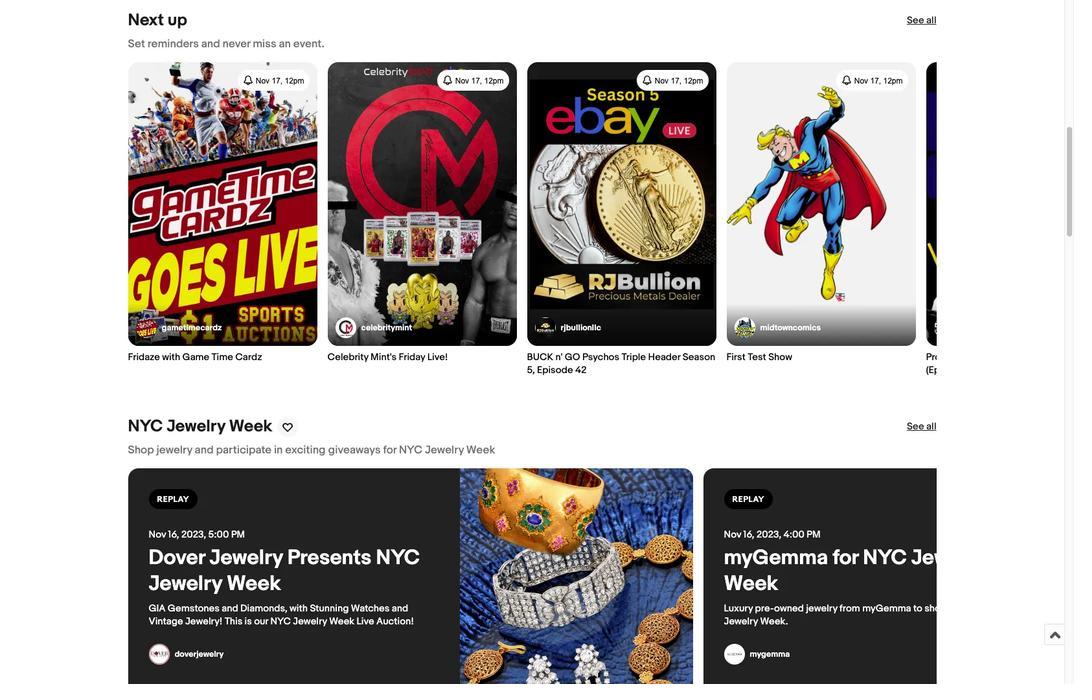 Task type: vqa. For each thing, say whether or not it's contained in the screenshot.
)
no



Task type: locate. For each thing, give the bounding box(es) containing it.
pm
[[231, 529, 245, 541], [807, 529, 821, 541]]

showcase
[[925, 603, 969, 615]]

live right the -
[[1018, 352, 1036, 364]]

an
[[279, 38, 291, 51]]

2023, for dover
[[181, 529, 206, 541]]

1 horizontal spatial replay
[[733, 495, 765, 505]]

2023, inside nov 16, 2023, 4:00 pm mygemma for nyc jewelry week luxury pre-owned jewelry from mygemma to showcase nyc jewelry week.
[[757, 529, 782, 541]]

2 2023, from the left
[[757, 529, 782, 541]]

with left stunning
[[290, 603, 308, 615]]

live
[[1018, 352, 1036, 364], [357, 616, 374, 628]]

1 vertical spatial with
[[290, 603, 308, 615]]

celebrity mint's friday live!
[[328, 352, 448, 364]]

diamonds,
[[240, 603, 288, 615]]

2 see all link from the top
[[907, 421, 937, 434]]

17, for time
[[272, 76, 283, 85]]

mygemma
[[724, 546, 828, 571], [863, 603, 912, 615]]

jewelry
[[157, 444, 192, 457], [806, 603, 838, 615]]

0 vertical spatial all
[[927, 14, 937, 27]]

mygemma link
[[724, 644, 790, 665]]

with
[[162, 352, 180, 364], [290, 603, 308, 615]]

4 12pm from the left
[[884, 76, 903, 85]]

nov 17, 12pm button for psychos
[[637, 70, 709, 91]]

2 see all from the top
[[907, 421, 937, 433]]

show
[[769, 352, 793, 364]]

for up from
[[833, 546, 859, 571]]

nov inside nov 16, 2023, 5:00 pm dover jewelry presents nyc jewelry week gia gemstones and diamonds, with stunning watches and vintage jewelry! this is our nyc jewelry week live auction!
[[149, 529, 166, 541]]

12pm
[[285, 76, 304, 85], [484, 76, 504, 85], [684, 76, 703, 85], [884, 76, 903, 85]]

2023, left 4:00 in the bottom of the page
[[757, 529, 782, 541]]

jewelry inside nov 16, 2023, 4:00 pm mygemma for nyc jewelry week luxury pre-owned jewelry from mygemma to showcase nyc jewelry week.
[[806, 603, 838, 615]]

1 nov 17, 12pm button from the left
[[238, 70, 309, 91]]

for
[[383, 444, 397, 457], [833, 546, 859, 571]]

jewelry
[[167, 417, 225, 437], [425, 444, 464, 457], [210, 546, 283, 571], [912, 546, 985, 571], [149, 572, 222, 597], [293, 616, 327, 628], [724, 616, 758, 628]]

2023, left 5:00
[[181, 529, 206, 541]]

and up this
[[222, 603, 238, 615]]

2023, inside nov 16, 2023, 5:00 pm dover jewelry presents nyc jewelry week gia gemstones and diamonds, with stunning watches and vintage jewelry! this is our nyc jewelry week live auction!
[[181, 529, 206, 541]]

our
[[254, 616, 268, 628]]

and
[[201, 38, 220, 51], [195, 444, 214, 457], [222, 603, 238, 615], [392, 603, 408, 615]]

5,
[[527, 364, 535, 377]]

celebritymint link
[[335, 318, 412, 339]]

live inside nov 16, 2023, 5:00 pm dover jewelry presents nyc jewelry week gia gemstones and diamonds, with stunning watches and vintage jewelry! this is our nyc jewelry week live auction!
[[357, 616, 374, 628]]

doverjewelry link
[[149, 644, 224, 665]]

2023,
[[181, 529, 206, 541], [757, 529, 782, 541]]

gametimecardz image
[[136, 318, 157, 339]]

dover jewelry presents nyc jewelry week image
[[460, 469, 693, 684]]

nov 17, 12pm button
[[238, 70, 309, 91], [437, 70, 509, 91], [637, 70, 709, 91], [837, 70, 908, 91]]

0 vertical spatial jewelry
[[157, 444, 192, 457]]

2 17, from the left
[[471, 76, 482, 85]]

2 see from the top
[[907, 421, 925, 433]]

1 17, from the left
[[272, 76, 283, 85]]

nov 17, 12pm button for live!
[[437, 70, 509, 91]]

presents
[[288, 546, 372, 571]]

2 replay from the left
[[733, 495, 765, 505]]

probstein auctions - live ebay eve
[[926, 352, 1074, 377]]

1 see from the top
[[907, 14, 925, 27]]

see all link for shop jewelry and participate in exciting giveaways for nyc jewelry week
[[907, 421, 937, 434]]

nyc
[[128, 417, 163, 437], [399, 444, 423, 457], [376, 546, 420, 571], [863, 546, 907, 571], [971, 603, 992, 615], [270, 616, 291, 628]]

16, up dover
[[168, 529, 179, 541]]

set reminders and never miss an event.
[[128, 38, 325, 51]]

gametimecardz
[[162, 323, 222, 333]]

2 16, from the left
[[744, 529, 755, 541]]

2 nov 17, 12pm button from the left
[[437, 70, 509, 91]]

1 horizontal spatial live
[[1018, 352, 1036, 364]]

2 all from the top
[[927, 421, 937, 433]]

0 vertical spatial see all
[[907, 14, 937, 27]]

jewelry left from
[[806, 603, 838, 615]]

pm right 5:00
[[231, 529, 245, 541]]

this
[[225, 616, 243, 628]]

0 vertical spatial see
[[907, 14, 925, 27]]

pm inside nov 16, 2023, 4:00 pm mygemma for nyc jewelry week luxury pre-owned jewelry from mygemma to showcase nyc jewelry week.
[[807, 529, 821, 541]]

1 vertical spatial see
[[907, 421, 925, 433]]

3 17, from the left
[[671, 76, 682, 85]]

0 horizontal spatial with
[[162, 352, 180, 364]]

week inside nov 16, 2023, 4:00 pm mygemma for nyc jewelry week luxury pre-owned jewelry from mygemma to showcase nyc jewelry week.
[[724, 572, 778, 597]]

next up
[[128, 10, 187, 30]]

see all
[[907, 14, 937, 27], [907, 421, 937, 433]]

never
[[223, 38, 250, 51]]

2 12pm from the left
[[484, 76, 504, 85]]

mygemma left to
[[863, 603, 912, 615]]

see all link
[[907, 14, 937, 27], [907, 421, 937, 434]]

1 replay from the left
[[157, 495, 189, 505]]

nov for buck n' go psychos triple header season 5, episode 42
[[655, 76, 669, 85]]

time
[[212, 352, 233, 364]]

see for set reminders and never miss an event.
[[907, 14, 925, 27]]

0 vertical spatial with
[[162, 352, 180, 364]]

jewelry right shop
[[157, 444, 192, 457]]

1 pm from the left
[[231, 529, 245, 541]]

2 pm from the left
[[807, 529, 821, 541]]

for inside nov 16, 2023, 4:00 pm mygemma for nyc jewelry week luxury pre-owned jewelry from mygemma to showcase nyc jewelry week.
[[833, 546, 859, 571]]

16,
[[168, 529, 179, 541], [744, 529, 755, 541]]

3 nov 17, 12pm button from the left
[[637, 70, 709, 91]]

nov 17, 12pm
[[256, 76, 304, 85], [455, 76, 504, 85], [655, 76, 703, 85], [855, 76, 903, 85]]

12pm for time
[[285, 76, 304, 85]]

live!
[[428, 352, 448, 364]]

mygemma image
[[724, 644, 745, 665]]

triple
[[622, 352, 646, 364]]

1 horizontal spatial with
[[290, 603, 308, 615]]

rjbullionllc image
[[535, 318, 556, 339]]

1 vertical spatial all
[[927, 421, 937, 433]]

0 vertical spatial live
[[1018, 352, 1036, 364]]

with inside nov 16, 2023, 5:00 pm dover jewelry presents nyc jewelry week gia gemstones and diamonds, with stunning watches and vintage jewelry! this is our nyc jewelry week live auction!
[[290, 603, 308, 615]]

pm inside nov 16, 2023, 5:00 pm dover jewelry presents nyc jewelry week gia gemstones and diamonds, with stunning watches and vintage jewelry! this is our nyc jewelry week live auction!
[[231, 529, 245, 541]]

1 horizontal spatial pm
[[807, 529, 821, 541]]

1 see all link from the top
[[907, 14, 937, 27]]

fridaze with game time cardz
[[128, 352, 262, 364]]

1 see all from the top
[[907, 14, 937, 27]]

4 nov 17, 12pm from the left
[[855, 76, 903, 85]]

replay for mygemma for nyc jewelry week
[[733, 495, 765, 505]]

cardz
[[235, 352, 262, 364]]

1 12pm from the left
[[285, 76, 304, 85]]

1 vertical spatial see all link
[[907, 421, 937, 434]]

16, left 4:00 in the bottom of the page
[[744, 529, 755, 541]]

probstein
[[926, 352, 969, 364]]

mygemma down 4:00 in the bottom of the page
[[724, 546, 828, 571]]

and left never
[[201, 38, 220, 51]]

replay
[[157, 495, 189, 505], [733, 495, 765, 505]]

1 horizontal spatial for
[[833, 546, 859, 571]]

replay for dover jewelry presents nyc jewelry week
[[157, 495, 189, 505]]

auction!
[[376, 616, 414, 628]]

midtowncomics image
[[735, 318, 755, 339]]

for right giveaways on the left of page
[[383, 444, 397, 457]]

1 horizontal spatial jewelry
[[806, 603, 838, 615]]

owned
[[774, 603, 804, 615]]

3 nov 17, 12pm from the left
[[655, 76, 703, 85]]

0 horizontal spatial live
[[357, 616, 374, 628]]

with left game
[[162, 352, 180, 364]]

1 2023, from the left
[[181, 529, 206, 541]]

1 vertical spatial for
[[833, 546, 859, 571]]

1 horizontal spatial 16,
[[744, 529, 755, 541]]

1 all from the top
[[927, 14, 937, 27]]

nov
[[256, 76, 270, 85], [455, 76, 469, 85], [655, 76, 669, 85], [855, 76, 868, 85], [149, 529, 166, 541], [724, 529, 742, 541]]

nov for fridaze with game time cardz
[[256, 76, 270, 85]]

0 vertical spatial see all link
[[907, 14, 937, 27]]

1 vertical spatial mygemma
[[863, 603, 912, 615]]

up
[[168, 10, 187, 30]]

pm right 4:00 in the bottom of the page
[[807, 529, 821, 541]]

0 horizontal spatial 2023,
[[181, 529, 206, 541]]

pre-
[[755, 603, 774, 615]]

16, inside nov 16, 2023, 4:00 pm mygemma for nyc jewelry week luxury pre-owned jewelry from mygemma to showcase nyc jewelry week.
[[744, 529, 755, 541]]

0 horizontal spatial replay
[[157, 495, 189, 505]]

psychos
[[583, 352, 620, 364]]

4:00
[[784, 529, 805, 541]]

0 vertical spatial mygemma
[[724, 546, 828, 571]]

0 horizontal spatial pm
[[231, 529, 245, 541]]

1 nov 17, 12pm from the left
[[256, 76, 304, 85]]

week.
[[760, 616, 788, 628]]

see
[[907, 14, 925, 27], [907, 421, 925, 433]]

0 horizontal spatial mygemma
[[724, 546, 828, 571]]

3 12pm from the left
[[684, 76, 703, 85]]

16, inside nov 16, 2023, 5:00 pm dover jewelry presents nyc jewelry week gia gemstones and diamonds, with stunning watches and vintage jewelry! this is our nyc jewelry week live auction!
[[168, 529, 179, 541]]

participate
[[216, 444, 272, 457]]

1 vertical spatial see all
[[907, 421, 937, 433]]

in
[[274, 444, 283, 457]]

1 16, from the left
[[168, 529, 179, 541]]

1 horizontal spatial 2023,
[[757, 529, 782, 541]]

nov for celebrity mint's friday live!
[[455, 76, 469, 85]]

0 vertical spatial for
[[383, 444, 397, 457]]

17,
[[272, 76, 283, 85], [471, 76, 482, 85], [671, 76, 682, 85], [871, 76, 881, 85]]

friday
[[399, 352, 425, 364]]

all
[[927, 14, 937, 27], [927, 421, 937, 433]]

0 horizontal spatial 16,
[[168, 529, 179, 541]]

1 vertical spatial live
[[357, 616, 374, 628]]

celebrity
[[328, 352, 369, 364]]

buck
[[527, 352, 554, 364]]

1 vertical spatial jewelry
[[806, 603, 838, 615]]

week
[[229, 417, 272, 437], [466, 444, 495, 457], [227, 572, 281, 597], [724, 572, 778, 597], [329, 616, 355, 628]]

2 nov 17, 12pm from the left
[[455, 76, 504, 85]]

live down watches
[[357, 616, 374, 628]]



Task type: describe. For each thing, give the bounding box(es) containing it.
16, for mygemma for nyc jewelry week
[[744, 529, 755, 541]]

fridaze
[[128, 352, 160, 364]]

reminders
[[148, 38, 199, 51]]

episode
[[537, 364, 573, 377]]

doverjewelry image
[[149, 644, 169, 665]]

auctions
[[971, 352, 1010, 364]]

all for shop jewelry and participate in exciting giveaways for nyc jewelry week
[[927, 421, 937, 433]]

eve
[[1061, 352, 1074, 364]]

42
[[575, 364, 587, 377]]

5:00
[[208, 529, 229, 541]]

mygemma
[[750, 650, 790, 660]]

4 nov 17, 12pm button from the left
[[837, 70, 908, 91]]

is
[[245, 616, 252, 628]]

probstein auctions - live ebay eve link
[[926, 62, 1074, 377]]

shop jewelry and participate in exciting giveaways for nyc jewelry week
[[128, 444, 495, 457]]

buck n' go psychos triple header season 5, episode 42
[[527, 352, 716, 377]]

17, for live!
[[471, 76, 482, 85]]

and down the nyc jewelry week
[[195, 444, 214, 457]]

nov 17, 12pm for live!
[[455, 76, 504, 85]]

nov 16, 2023, 4:00 pm mygemma for nyc jewelry week luxury pre-owned jewelry from mygemma to showcase nyc jewelry week.
[[724, 529, 994, 628]]

celebritymint
[[361, 323, 412, 333]]

celebritymint image
[[335, 318, 356, 339]]

nov 17, 12pm for time
[[256, 76, 304, 85]]

doverjewelry
[[175, 650, 224, 660]]

game
[[182, 352, 209, 364]]

live inside probstein auctions - live ebay eve
[[1018, 352, 1036, 364]]

gia
[[149, 603, 166, 615]]

gemstones
[[168, 603, 220, 615]]

pm for jewelry
[[231, 529, 245, 541]]

-
[[1012, 352, 1016, 364]]

jewelry!
[[185, 616, 223, 628]]

see all for set reminders and never miss an event.
[[907, 14, 937, 27]]

test
[[748, 352, 767, 364]]

1 horizontal spatial mygemma
[[863, 603, 912, 615]]

miss
[[253, 38, 276, 51]]

17, for psychos
[[671, 76, 682, 85]]

see all for shop jewelry and participate in exciting giveaways for nyc jewelry week
[[907, 421, 937, 433]]

nov 17, 12pm for psychos
[[655, 76, 703, 85]]

2023, for mygemma
[[757, 529, 782, 541]]

4 17, from the left
[[871, 76, 881, 85]]

16, for dover jewelry presents nyc jewelry week
[[168, 529, 179, 541]]

luxury
[[724, 603, 753, 615]]

nov 16, 2023, 5:00 pm dover jewelry presents nyc jewelry week gia gemstones and diamonds, with stunning watches and vintage jewelry! this is our nyc jewelry week live auction!
[[149, 529, 425, 628]]

rjbullionllc link
[[535, 318, 601, 339]]

rjbullionllc
[[561, 323, 601, 333]]

0 horizontal spatial jewelry
[[157, 444, 192, 457]]

to
[[914, 603, 923, 615]]

header
[[648, 352, 681, 364]]

event.
[[293, 38, 325, 51]]

dover
[[149, 546, 205, 571]]

gametimecardz link
[[136, 318, 222, 339]]

set
[[128, 38, 145, 51]]

see all link for set reminders and never miss an event.
[[907, 14, 937, 27]]

shop
[[128, 444, 154, 457]]

first
[[727, 352, 746, 364]]

nov 17, 12pm button for time
[[238, 70, 309, 91]]

giveaways
[[328, 444, 381, 457]]

nov for first test show
[[855, 76, 868, 85]]

12pm for psychos
[[684, 76, 703, 85]]

nov inside nov 16, 2023, 4:00 pm mygemma for nyc jewelry week luxury pre-owned jewelry from mygemma to showcase nyc jewelry week.
[[724, 529, 742, 541]]

from
[[840, 603, 860, 615]]

vintage
[[149, 616, 183, 628]]

first test show
[[727, 352, 793, 364]]

watches
[[351, 603, 390, 615]]

all for set reminders and never miss an event.
[[927, 14, 937, 27]]

season
[[683, 352, 716, 364]]

mint's
[[371, 352, 397, 364]]

12pm for live!
[[484, 76, 504, 85]]

n'
[[556, 352, 563, 364]]

midtowncomics
[[760, 323, 821, 333]]

see for shop jewelry and participate in exciting giveaways for nyc jewelry week
[[907, 421, 925, 433]]

exciting
[[285, 444, 326, 457]]

midtowncomics link
[[735, 318, 821, 339]]

pm for for
[[807, 529, 821, 541]]

stunning
[[310, 603, 349, 615]]

go
[[565, 352, 580, 364]]

nyc jewelry week
[[128, 417, 272, 437]]

next
[[128, 10, 164, 30]]

and up auction!
[[392, 603, 408, 615]]

ebay
[[1038, 352, 1059, 364]]

0 horizontal spatial for
[[383, 444, 397, 457]]



